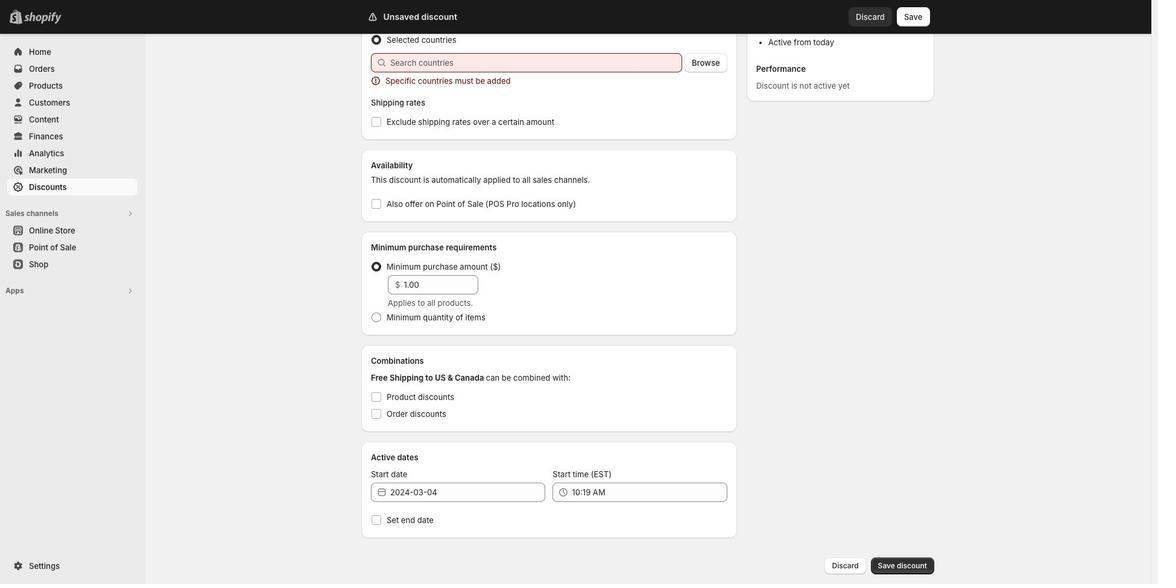Task type: locate. For each thing, give the bounding box(es) containing it.
Enter time text field
[[572, 483, 728, 502]]

YYYY-MM-DD text field
[[390, 483, 546, 502]]

shopify image
[[24, 12, 62, 24]]

Search countries text field
[[390, 53, 683, 72]]



Task type: describe. For each thing, give the bounding box(es) containing it.
0.00 text field
[[404, 275, 479, 295]]



Task type: vqa. For each thing, say whether or not it's contained in the screenshot.
text field
no



